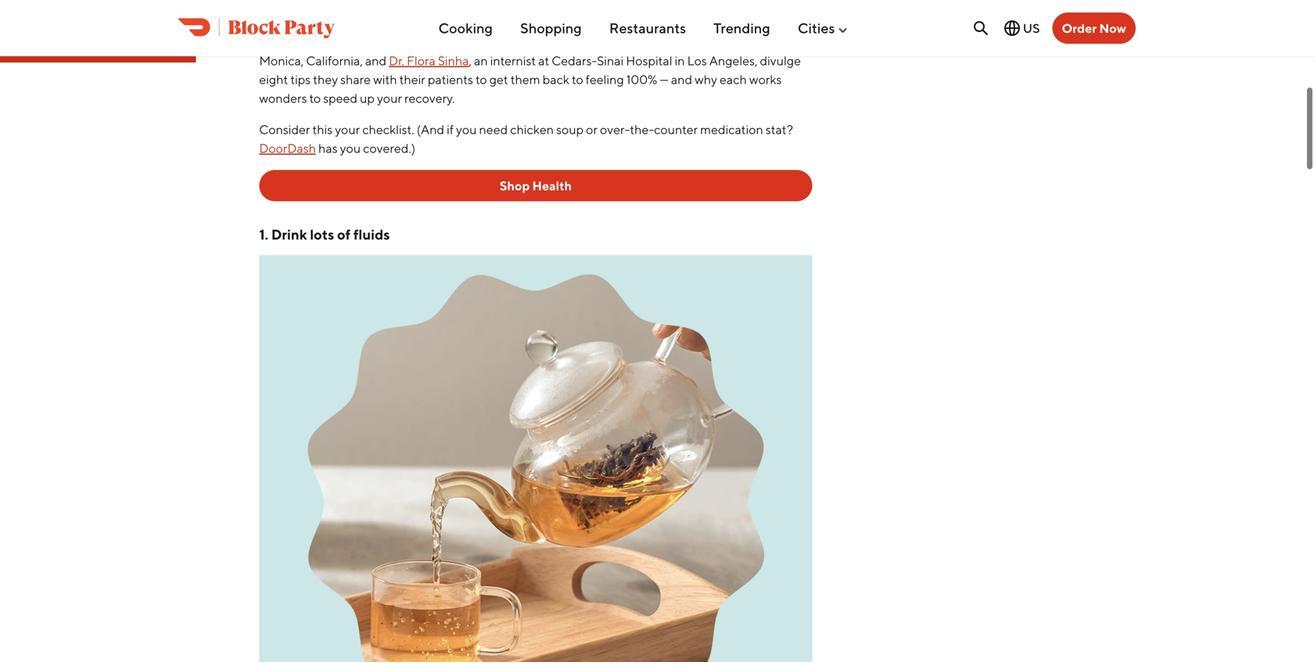 Task type: locate. For each thing, give the bounding box(es) containing it.
1 horizontal spatial ,
[[469, 53, 472, 68]]

drink
[[271, 226, 307, 243]]

speed
[[323, 91, 358, 106]]

to
[[476, 72, 487, 87], [572, 72, 584, 87], [309, 91, 321, 106]]

1 vertical spatial at
[[539, 53, 550, 68]]

dr. julia blank
[[259, 35, 337, 49]]

in
[[726, 35, 736, 49], [675, 53, 685, 68]]

dr. julia blank link
[[259, 35, 337, 49]]

them
[[511, 72, 540, 87]]

to down cedars-
[[572, 72, 584, 87]]

their
[[400, 72, 426, 87]]

in left los
[[675, 53, 685, 68]]

dr. flora sinha
[[389, 53, 469, 68]]

,
[[337, 35, 340, 49], [469, 53, 472, 68]]

patients
[[428, 72, 473, 87]]

cities
[[798, 20, 835, 37]]

health
[[644, 35, 682, 49], [533, 179, 572, 193]]

at
[[496, 35, 507, 49], [539, 53, 550, 68]]

at inside , a family medicine physician at providence saint john's health center in santa monica, california, and
[[496, 35, 507, 49]]

0 vertical spatial health
[[644, 35, 682, 49]]

1 horizontal spatial health
[[644, 35, 682, 49]]

up
[[360, 91, 375, 106]]

doordash blog image
[[178, 18, 335, 38]]

family
[[351, 35, 385, 49]]

internist
[[490, 53, 536, 68]]

tips
[[291, 72, 311, 87]]

order now
[[1062, 21, 1127, 36]]

physician
[[441, 35, 493, 49]]

1 vertical spatial in
[[675, 53, 685, 68]]

1 horizontal spatial you
[[456, 122, 477, 137]]

, left a
[[337, 35, 340, 49]]

dr. up with
[[389, 53, 405, 68]]

dr. left 'julia' at the left of page
[[259, 35, 275, 49]]

0 horizontal spatial ,
[[337, 35, 340, 49]]

trending
[[714, 20, 771, 37]]

1 horizontal spatial at
[[539, 53, 550, 68]]

0 horizontal spatial health
[[533, 179, 572, 193]]

fluids
[[354, 226, 390, 243]]

0 horizontal spatial in
[[675, 53, 685, 68]]

and down family
[[365, 53, 387, 68]]

medication
[[701, 122, 764, 137]]

chicken
[[510, 122, 554, 137]]

flora
[[407, 53, 436, 68]]

california,
[[306, 53, 363, 68]]

1 horizontal spatial in
[[726, 35, 736, 49]]

0 vertical spatial and
[[365, 53, 387, 68]]

in up angeles,
[[726, 35, 736, 49]]

0 horizontal spatial and
[[365, 53, 387, 68]]

1 vertical spatial dr.
[[389, 53, 405, 68]]

0 horizontal spatial your
[[335, 122, 360, 137]]

to left get
[[476, 72, 487, 87]]

globe line image
[[1003, 19, 1022, 38]]

(and
[[417, 122, 445, 137]]

and right —
[[671, 72, 693, 87]]

shop health
[[500, 179, 572, 193]]

saint
[[575, 35, 604, 49]]

0 vertical spatial you
[[456, 122, 477, 137]]

health right shop
[[533, 179, 572, 193]]

us
[[1023, 21, 1040, 36]]

0 horizontal spatial you
[[340, 141, 361, 156]]

, inside , an internist at cedars-sinai hospital in los angeles, divulge eight tips they share with their patients to get them back to feeling 100% — and why each works wonders to speed up your recovery.
[[469, 53, 472, 68]]

at down providence
[[539, 53, 550, 68]]

feeling
[[586, 72, 624, 87]]

they
[[313, 72, 338, 87]]

works
[[750, 72, 782, 87]]

cooking
[[439, 20, 493, 37]]

john's
[[606, 35, 642, 49]]

1 horizontal spatial and
[[671, 72, 693, 87]]

0 horizontal spatial at
[[496, 35, 507, 49]]

, inside , a family medicine physician at providence saint john's health center in santa monica, california, and
[[337, 35, 340, 49]]

order
[[1062, 21, 1097, 36]]

1.
[[259, 226, 268, 243]]

cedars-
[[552, 53, 597, 68]]

1 vertical spatial and
[[671, 72, 693, 87]]

to down they at the top left of the page
[[309, 91, 321, 106]]

providence
[[509, 35, 573, 49]]

dr. for dr. flora sinha
[[389, 53, 405, 68]]

1. drink lots of fluids
[[259, 226, 390, 243]]

you
[[456, 122, 477, 137], [340, 141, 361, 156]]

over-
[[600, 122, 630, 137]]

1 vertical spatial you
[[340, 141, 361, 156]]

1 horizontal spatial dr.
[[389, 53, 405, 68]]

0 horizontal spatial dr.
[[259, 35, 275, 49]]

at inside , an internist at cedars-sinai hospital in los angeles, divulge eight tips they share with their patients to get them back to feeling 100% — and why each works wonders to speed up your recovery.
[[539, 53, 550, 68]]

cxblog dd sicktips fluids image
[[259, 255, 813, 663]]

you right if
[[456, 122, 477, 137]]

each
[[720, 72, 747, 87]]

lots
[[310, 226, 334, 243]]

counter
[[654, 122, 698, 137]]

your
[[377, 91, 402, 106], [335, 122, 360, 137]]

at up internist
[[496, 35, 507, 49]]

los
[[688, 53, 707, 68]]

0 vertical spatial dr.
[[259, 35, 275, 49]]

dr. for dr. julia blank
[[259, 35, 275, 49]]

0 vertical spatial your
[[377, 91, 402, 106]]

1 vertical spatial ,
[[469, 53, 472, 68]]

health up hospital
[[644, 35, 682, 49]]

your right this
[[335, 122, 360, 137]]

monica,
[[259, 53, 304, 68]]

hospital
[[626, 53, 673, 68]]

0 vertical spatial in
[[726, 35, 736, 49]]

0 vertical spatial at
[[496, 35, 507, 49]]

your down with
[[377, 91, 402, 106]]

, left an
[[469, 53, 472, 68]]

1 horizontal spatial your
[[377, 91, 402, 106]]

this
[[313, 122, 333, 137]]

consider
[[259, 122, 310, 137]]

0 vertical spatial ,
[[337, 35, 340, 49]]

stat?
[[766, 122, 793, 137]]

and
[[365, 53, 387, 68], [671, 72, 693, 87]]

and inside , an internist at cedars-sinai hospital in los angeles, divulge eight tips they share with their patients to get them back to feeling 100% — and why each works wonders to speed up your recovery.
[[671, 72, 693, 87]]

1 vertical spatial your
[[335, 122, 360, 137]]

checklist.
[[363, 122, 414, 137]]

back
[[543, 72, 570, 87]]

blank
[[306, 35, 337, 49]]

you right has
[[340, 141, 361, 156]]

dr.
[[259, 35, 275, 49], [389, 53, 405, 68]]



Task type: vqa. For each thing, say whether or not it's contained in the screenshot.
left at
yes



Task type: describe. For each thing, give the bounding box(es) containing it.
in inside , a family medicine physician at providence saint john's health center in santa monica, california, and
[[726, 35, 736, 49]]

a
[[342, 35, 349, 49]]

your inside , an internist at cedars-sinai hospital in los angeles, divulge eight tips they share with their patients to get them back to feeling 100% — and why each works wonders to speed up your recovery.
[[377, 91, 402, 106]]

your inside consider this your checklist. (and if you need chicken soup or over-the-counter medication stat? doordash has you covered.)
[[335, 122, 360, 137]]

cooking link
[[439, 13, 493, 43]]

with
[[373, 72, 397, 87]]

, for a
[[337, 35, 340, 49]]

why
[[695, 72, 718, 87]]

restaurants
[[610, 20, 686, 37]]

doordash
[[259, 141, 316, 156]]

—
[[660, 72, 669, 87]]

dr. flora sinha link
[[389, 53, 469, 68]]

, for an
[[469, 53, 472, 68]]

or
[[586, 122, 598, 137]]

angeles,
[[710, 53, 758, 68]]

center
[[684, 35, 724, 49]]

cities link
[[798, 13, 849, 43]]

wonders
[[259, 91, 307, 106]]

in inside , an internist at cedars-sinai hospital in los angeles, divulge eight tips they share with their patients to get them back to feeling 100% — and why each works wonders to speed up your recovery.
[[675, 53, 685, 68]]

consider this your checklist. (and if you need chicken soup or over-the-counter medication stat? doordash has you covered.)
[[259, 122, 793, 156]]

order now link
[[1053, 13, 1136, 44]]

share
[[340, 72, 371, 87]]

covered.)
[[363, 141, 416, 156]]

, an internist at cedars-sinai hospital in los angeles, divulge eight tips they share with their patients to get them back to feeling 100% — and why each works wonders to speed up your recovery.
[[259, 53, 801, 106]]

100%
[[627, 72, 658, 87]]

if
[[447, 122, 454, 137]]

shop health link
[[259, 170, 813, 202]]

trending link
[[714, 13, 771, 43]]

santa
[[738, 35, 770, 49]]

medicine
[[387, 35, 439, 49]]

2 horizontal spatial to
[[572, 72, 584, 87]]

get
[[490, 72, 508, 87]]

has
[[319, 141, 338, 156]]

1 vertical spatial health
[[533, 179, 572, 193]]

doordash link
[[259, 141, 316, 156]]

1 horizontal spatial to
[[476, 72, 487, 87]]

shopping
[[520, 20, 582, 37]]

need
[[479, 122, 508, 137]]

shopping link
[[520, 13, 582, 43]]

, a family medicine physician at providence saint john's health center in santa monica, california, and
[[259, 35, 770, 68]]

recovery.
[[405, 91, 455, 106]]

an
[[474, 53, 488, 68]]

health inside , a family medicine physician at providence saint john's health center in santa monica, california, and
[[644, 35, 682, 49]]

and inside , a family medicine physician at providence saint john's health center in santa monica, california, and
[[365, 53, 387, 68]]

divulge
[[760, 53, 801, 68]]

shop
[[500, 179, 530, 193]]

soup
[[556, 122, 584, 137]]

the-
[[630, 122, 654, 137]]

0 horizontal spatial to
[[309, 91, 321, 106]]

sinha
[[438, 53, 469, 68]]

restaurants link
[[610, 13, 686, 43]]

eight
[[259, 72, 288, 87]]

of
[[337, 226, 351, 243]]

julia
[[277, 35, 303, 49]]

sinai
[[597, 53, 624, 68]]

now
[[1100, 21, 1127, 36]]



